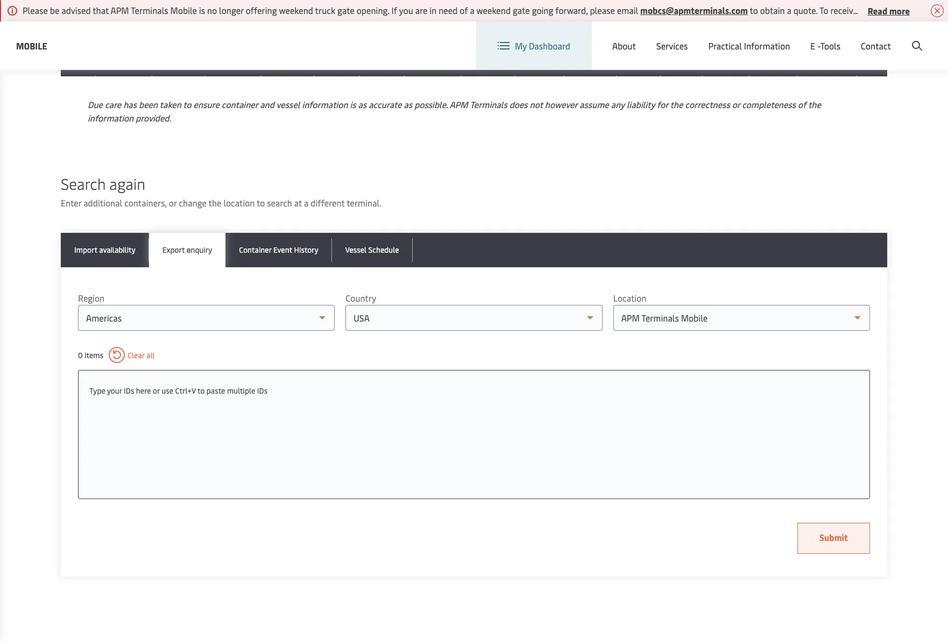 Task type: vqa. For each thing, say whether or not it's contained in the screenshot.
bottommost the Terminals
no



Task type: locate. For each thing, give the bounding box(es) containing it.
1 horizontal spatial type
[[708, 85, 724, 95]]

as right accurate
[[404, 99, 413, 110]]

or left use
[[153, 386, 160, 396]]

1 vertical spatial type
[[89, 386, 105, 396]]

has
[[123, 99, 137, 110]]

/
[[864, 31, 868, 43], [722, 74, 726, 85], [725, 85, 728, 95]]

or left change
[[169, 197, 177, 209]]

no for 33995.0
[[862, 50, 872, 60]]

0 vertical spatial is
[[199, 4, 205, 16]]

2 ids from the left
[[257, 386, 268, 396]]

completeness
[[743, 99, 796, 110]]

assume
[[580, 99, 609, 110]]

no
[[862, 12, 872, 23], [862, 50, 872, 60]]

0 vertical spatial -
[[467, 18, 470, 28]]

email left o
[[925, 4, 946, 16]]

gate left going
[[513, 4, 530, 16]]

opening.
[[357, 4, 390, 16]]

e -tools
[[811, 40, 841, 52]]

2 email from the left
[[925, 4, 946, 16]]

2 weekend from the left
[[477, 4, 511, 16]]

o
[[948, 4, 949, 16]]

None checkbox
[[72, 11, 85, 24]]

0 horizontal spatial of
[[460, 4, 468, 16]]

of right completeness
[[798, 99, 807, 110]]

- inside dropdown button
[[818, 40, 821, 52]]

1 vertical spatial -
[[818, 40, 821, 52]]

to inside due care has been taken to ensure container and vessel information is as accurate as possible. apm terminals does not however assume any liability for the correctness or completeness of the information provided.
[[183, 99, 191, 110]]

weekend
[[279, 4, 313, 16], [477, 4, 511, 16]]

cma inside the cma cgm tage
[[319, 7, 334, 17]]

1 gate from the left
[[338, 4, 355, 16]]

advised
[[62, 4, 91, 16]]

- inside "community - out"
[[467, 18, 470, 28]]

1 weekend from the left
[[279, 4, 313, 16]]

community
[[467, 7, 510, 17]]

not ready image
[[228, 12, 239, 23]]

tab list containing import availability
[[61, 233, 888, 268]]

0 items
[[78, 350, 103, 360]]

region
[[78, 292, 105, 304]]

1 vertical spatial terminals
[[470, 99, 508, 110]]

email right please
[[617, 4, 639, 16]]

0 horizontal spatial gate
[[338, 4, 355, 16]]

schedule
[[369, 245, 399, 255]]

0 vertical spatial terminals
[[131, 4, 168, 16]]

released for released
[[520, 50, 555, 60]]

2 horizontal spatial or
[[733, 99, 741, 110]]

the right for
[[671, 99, 683, 110]]

1 horizontal spatial email
[[925, 4, 946, 16]]

availability
[[99, 245, 136, 255]]

mobile
[[170, 4, 197, 16], [16, 40, 47, 51]]

1 horizontal spatial -
[[818, 40, 821, 52]]

0 horizontal spatial mobile
[[16, 40, 47, 51]]

0 horizontal spatial as
[[358, 99, 367, 110]]

1 horizontal spatial the
[[671, 99, 683, 110]]

again
[[109, 173, 145, 194]]

released for hold
[[520, 12, 555, 23]]

submit
[[820, 532, 849, 544]]

1 vertical spatial apm
[[450, 99, 468, 110]]

size / type / height button
[[708, 74, 746, 105]]

please
[[23, 4, 48, 16]]

correctness
[[686, 99, 731, 110]]

a up out
[[470, 4, 475, 16]]

cma up tage
[[319, 7, 334, 17]]

1 horizontal spatial apm
[[450, 99, 468, 110]]

0 horizontal spatial a
[[304, 197, 309, 209]]

a inside search again enter additional containers, or change the location to search at a different terminal.
[[304, 197, 309, 209]]

(11834b1)
[[467, 61, 498, 71]]

is
[[199, 4, 205, 16], [350, 99, 356, 110]]

released down 'hold'
[[568, 50, 603, 60]]

the right change
[[209, 197, 222, 209]]

1 horizontal spatial cma
[[319, 7, 334, 17]]

1 vertical spatial or
[[169, 197, 177, 209]]

vessel
[[276, 99, 300, 110]]

cma for cma cgm tage
[[319, 7, 334, 17]]

10/16/23 for 21:10
[[409, 7, 440, 17]]

as left accurate
[[358, 99, 367, 110]]

container
[[222, 99, 258, 110]]

1 horizontal spatial gate
[[513, 4, 530, 16]]

tjn0232693
[[156, 12, 199, 23]]

search
[[267, 197, 292, 209]]

0 vertical spatial of
[[460, 4, 468, 16]]

information
[[744, 40, 791, 52]]

1 no from the top
[[862, 12, 872, 23]]

container
[[239, 245, 272, 255]]

1 horizontal spatial ids
[[257, 386, 268, 396]]

alerts
[[887, 4, 910, 16]]

2 10/16/23 from the left
[[409, 7, 440, 17]]

1 horizontal spatial of
[[798, 99, 807, 110]]

0 horizontal spatial location
[[614, 292, 647, 304]]

1 horizontal spatial weekend
[[477, 4, 511, 16]]

weekend left truck
[[279, 4, 313, 16]]

1 horizontal spatial terminals
[[470, 99, 508, 110]]

1 vertical spatial of
[[798, 99, 807, 110]]

None text field
[[89, 382, 859, 401]]

gate right truck
[[338, 4, 355, 16]]

due
[[88, 99, 103, 110]]

0 vertical spatial mobile
[[170, 4, 197, 16]]

read more
[[868, 5, 910, 16]]

apm right 'possible.'
[[450, 99, 468, 110]]

in
[[430, 4, 437, 16]]

2 horizontal spatial the
[[809, 99, 822, 110]]

taken
[[160, 99, 181, 110]]

and
[[260, 99, 275, 110]]

0 vertical spatial information
[[302, 99, 348, 110]]

type inside size / type / height
[[708, 85, 724, 95]]

1 horizontal spatial location
[[673, 31, 707, 43]]

0 horizontal spatial ids
[[124, 386, 134, 396]]

type left your at the bottom left
[[89, 386, 105, 396]]

1 vertical spatial mobile
[[16, 40, 47, 51]]

1 10/16/23 from the left
[[364, 7, 394, 17]]

- right e
[[818, 40, 821, 52]]

0 horizontal spatial -
[[467, 18, 470, 28]]

10/16/23 up '06:00'
[[364, 7, 394, 17]]

email
[[617, 4, 639, 16], [925, 4, 946, 16]]

mobcs@apmterminals.com
[[641, 4, 748, 16]]

size
[[708, 74, 721, 85]]

1 horizontal spatial as
[[404, 99, 413, 110]]

1 email from the left
[[617, 4, 639, 16]]

is left accurate
[[350, 99, 356, 110]]

33995.0
[[754, 50, 782, 60]]

0 vertical spatial type
[[708, 85, 724, 95]]

mobile left no
[[170, 4, 197, 16]]

is left no
[[199, 4, 205, 16]]

2 no from the top
[[862, 50, 872, 60]]

dashboard
[[529, 40, 571, 52]]

ensure
[[194, 99, 220, 110]]

of right need
[[460, 4, 468, 16]]

0 vertical spatial apm
[[111, 4, 129, 16]]

information down care
[[88, 112, 134, 124]]

40/pl/86
[[707, 12, 741, 23]]

however
[[545, 99, 578, 110]]

the right completeness
[[809, 99, 822, 110]]

0 horizontal spatial or
[[153, 386, 160, 396]]

mobile down please on the left of page
[[16, 40, 47, 51]]

0 vertical spatial or
[[733, 99, 741, 110]]

cma
[[319, 7, 334, 17], [265, 12, 281, 23]]

weekend up out
[[477, 4, 511, 16]]

offering
[[246, 4, 277, 16]]

0 horizontal spatial terminals
[[131, 4, 168, 16]]

released up my dashboard
[[520, 12, 555, 23]]

location
[[673, 31, 707, 43], [614, 292, 647, 304]]

None checkbox
[[72, 49, 85, 62]]

to left obtain
[[750, 4, 759, 16]]

ids right multiple
[[257, 386, 268, 396]]

10/16/23 up 21:10
[[409, 7, 440, 17]]

ids right your at the bottom left
[[124, 386, 134, 396]]

0 horizontal spatial weekend
[[279, 4, 313, 16]]

texu6017036
[[99, 12, 146, 23]]

services button
[[657, 22, 688, 70]]

1 vertical spatial no
[[862, 50, 872, 60]]

no right receive
[[862, 12, 872, 23]]

mobcs@apmterminals.com link
[[641, 4, 748, 16]]

to
[[750, 4, 759, 16], [183, 99, 191, 110], [257, 197, 265, 209], [198, 386, 205, 396]]

a right at
[[304, 197, 309, 209]]

apm inside due care has been taken to ensure container and vessel information is as accurate as possible. apm terminals does not however assume any liability for the correctness or completeness of the information provided.
[[450, 99, 468, 110]]

import
[[74, 245, 97, 255]]

or inside search again enter additional containers, or change the location to search at a different terminal.
[[169, 197, 177, 209]]

1 vertical spatial information
[[88, 112, 134, 124]]

here
[[136, 386, 151, 396]]

1 horizontal spatial is
[[350, 99, 356, 110]]

container event history
[[239, 245, 319, 255]]

0 horizontal spatial email
[[617, 4, 639, 16]]

0 horizontal spatial the
[[209, 197, 222, 209]]

-
[[467, 18, 470, 28], [818, 40, 821, 52]]

0 horizontal spatial apm
[[111, 4, 129, 16]]

apm right that in the top of the page
[[111, 4, 129, 16]]

information right vessel
[[302, 99, 348, 110]]

no down login
[[862, 50, 872, 60]]

global menu button
[[717, 21, 801, 54]]

10/20/23
[[665, 45, 697, 55]]

terminals inside due care has been taken to ensure container and vessel information is as accurate as possible. apm terminals does not however assume any liability for the correctness or completeness of the information provided.
[[470, 99, 508, 110]]

gate
[[338, 4, 355, 16], [513, 4, 530, 16]]

if
[[392, 4, 397, 16]]

cma right not ready image
[[265, 12, 281, 23]]

terminals right that in the top of the page
[[131, 4, 168, 16]]

terminals
[[131, 4, 168, 16], [470, 99, 508, 110]]

0 horizontal spatial type
[[89, 386, 105, 396]]

0 horizontal spatial cma
[[265, 12, 281, 23]]

1 horizontal spatial mobile
[[170, 4, 197, 16]]

0 horizontal spatial is
[[199, 4, 205, 16]]

login / create account link
[[821, 22, 928, 53]]

read
[[868, 5, 888, 16]]

all
[[147, 350, 155, 360]]

change
[[179, 197, 207, 209]]

10/16/23 for 06:00
[[364, 7, 394, 17]]

about button
[[613, 22, 636, 70]]

tools
[[821, 40, 841, 52]]

terminals left does
[[470, 99, 508, 110]]

or right height
[[733, 99, 741, 110]]

1 vertical spatial is
[[350, 99, 356, 110]]

type up correctness
[[708, 85, 724, 95]]

- left out
[[467, 18, 470, 28]]

0
[[78, 350, 83, 360]]

released down going
[[520, 50, 555, 60]]

1 vertical spatial location
[[614, 292, 647, 304]]

possible.
[[415, 99, 448, 110]]

type
[[708, 85, 724, 95], [89, 386, 105, 396]]

yard grounded (11834b1)
[[467, 39, 500, 71]]

06:00
[[364, 18, 385, 28]]

multiple
[[227, 386, 255, 396]]

to right taken
[[183, 99, 191, 110]]

accurate
[[369, 99, 402, 110]]

1 horizontal spatial 10/16/23
[[409, 7, 440, 17]]

0 vertical spatial no
[[862, 12, 872, 23]]

1 horizontal spatial or
[[169, 197, 177, 209]]

0 horizontal spatial 10/16/23
[[364, 7, 394, 17]]

practical
[[709, 40, 742, 52]]

a right obtain
[[787, 4, 792, 16]]

/ inside login / create account link
[[864, 31, 868, 43]]

to left search
[[257, 197, 265, 209]]

of inside due care has been taken to ensure container and vessel information is as accurate as possible. apm terminals does not however assume any liability for the correctness or completeness of the information provided.
[[798, 99, 807, 110]]

tab list
[[61, 233, 888, 268]]



Task type: describe. For each thing, give the bounding box(es) containing it.
via
[[912, 4, 922, 16]]

login
[[841, 31, 862, 43]]

1 horizontal spatial a
[[470, 4, 475, 16]]

use
[[162, 386, 173, 396]]

quote. to
[[794, 4, 829, 16]]

event
[[273, 245, 292, 255]]

clear all button
[[109, 347, 155, 363]]

not
[[530, 99, 543, 110]]

- for out
[[467, 18, 470, 28]]

obtain
[[761, 4, 785, 16]]

2 gate from the left
[[513, 4, 530, 16]]

contact button
[[862, 22, 892, 70]]

40/gp/96
[[707, 50, 741, 60]]

container event history button
[[226, 233, 332, 268]]

switch location
[[646, 31, 707, 43]]

menu
[[768, 31, 790, 43]]

please
[[590, 4, 615, 16]]

tage
[[319, 18, 336, 28]]

e -tools button
[[811, 22, 841, 70]]

1 horizontal spatial information
[[302, 99, 348, 110]]

longer
[[219, 4, 244, 16]]

export еnquiry
[[162, 245, 212, 255]]

size / type / height
[[708, 74, 730, 105]]

practical information
[[709, 40, 791, 52]]

grounded
[[467, 50, 500, 60]]

location
[[224, 197, 255, 209]]

ctrl+v
[[175, 386, 196, 396]]

additional
[[84, 197, 122, 209]]

country
[[346, 292, 377, 304]]

/ for type
[[722, 74, 726, 85]]

10/16/23 06:00
[[364, 7, 394, 28]]

switch
[[646, 31, 671, 43]]

are
[[416, 4, 428, 16]]

forward,
[[556, 4, 588, 16]]

2 horizontal spatial a
[[787, 4, 792, 16]]

be
[[50, 4, 59, 16]]

my dashboard button
[[498, 22, 571, 70]]

any
[[611, 99, 625, 110]]

2 as from the left
[[404, 99, 413, 110]]

0 vertical spatial location
[[673, 31, 707, 43]]

that
[[93, 4, 109, 16]]

15873.0
[[754, 12, 780, 23]]

/ for create
[[864, 31, 868, 43]]

hold
[[568, 12, 587, 23]]

type your ids here or use ctrl+v to paste multiple ids
[[89, 386, 268, 396]]

liability
[[627, 99, 655, 110]]

services
[[657, 40, 688, 52]]

containers,
[[124, 197, 167, 209]]

close alert image
[[931, 4, 944, 17]]

to left paste
[[198, 386, 205, 396]]

practical information button
[[709, 22, 791, 70]]

is inside due care has been taken to ensure container and vessel information is as accurate as possible. apm terminals does not however assume any liability for the correctness or completeness of the information provided.
[[350, 99, 356, 110]]

enter
[[61, 197, 81, 209]]

my
[[515, 40, 527, 52]]

1 as from the left
[[358, 99, 367, 110]]

0 horizontal spatial information
[[88, 112, 134, 124]]

been
[[139, 99, 158, 110]]

contact
[[862, 40, 892, 52]]

the inside search again enter additional containers, or change the location to search at a different terminal.
[[209, 197, 222, 209]]

height
[[708, 95, 730, 105]]

or inside due care has been taken to ensure container and vessel information is as accurate as possible. apm terminals does not however assume any liability for the correctness or completeness of the information provided.
[[733, 99, 741, 110]]

paste
[[207, 386, 225, 396]]

receive
[[831, 4, 858, 16]]

cma for cma
[[265, 12, 281, 23]]

1 ids from the left
[[124, 386, 134, 396]]

out
[[472, 18, 486, 28]]

different
[[311, 197, 345, 209]]

submit button
[[798, 523, 871, 555]]

future
[[860, 4, 885, 16]]

does
[[510, 99, 528, 110]]

clear all
[[128, 350, 155, 360]]

search again enter additional containers, or change the location to search at a different terminal.
[[61, 173, 382, 209]]

due care has been taken to ensure container and vessel information is as accurate as possible. apm terminals does not however assume any liability for the correctness or completeness of the information provided.
[[88, 99, 822, 124]]

switch location button
[[628, 31, 707, 43]]

- for tools
[[818, 40, 821, 52]]

create
[[870, 31, 895, 43]]

read more button
[[868, 4, 910, 17]]

to inside search again enter additional containers, or change the location to search at a different terminal.
[[257, 197, 265, 209]]

import availability
[[74, 245, 136, 255]]

clear
[[128, 350, 145, 360]]

cma cgm tage
[[319, 7, 352, 28]]

global menu
[[741, 31, 790, 43]]

10/20/23 40/gp/96
[[665, 45, 741, 60]]

no for 15873.0
[[862, 12, 872, 23]]

your
[[107, 386, 122, 396]]

export еnquiry button
[[149, 233, 226, 268]]

21:10
[[409, 18, 427, 28]]

terminal.
[[347, 197, 382, 209]]

my dashboard
[[515, 40, 571, 52]]

you
[[399, 4, 413, 16]]

10/16/23 21:10
[[409, 7, 440, 28]]

history
[[294, 245, 319, 255]]

at
[[294, 197, 302, 209]]

2 vertical spatial or
[[153, 386, 160, 396]]

global
[[741, 31, 766, 43]]



